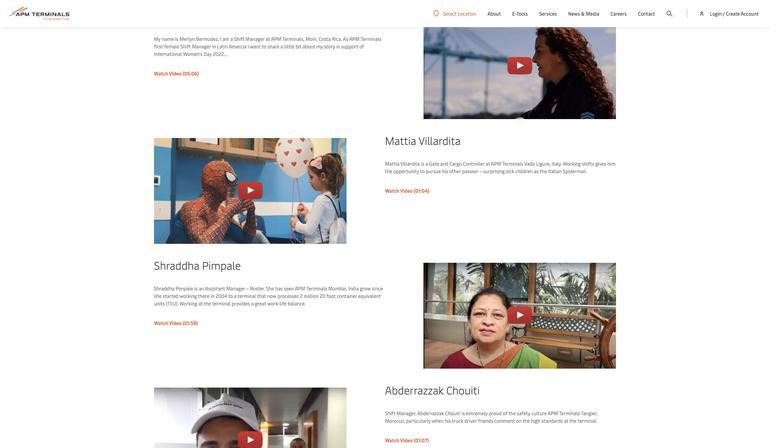 Task type: locate. For each thing, give the bounding box(es) containing it.
news & media
[[569, 10, 599, 17]]

1 vertical spatial shraddha
[[154, 285, 175, 292]]

working up spiderman.
[[563, 160, 581, 167]]

0 vertical spatial chouiti
[[447, 383, 480, 398]]

the down there
[[204, 300, 211, 307]]

video left (01:58)
[[169, 320, 182, 327]]

has
[[275, 285, 283, 292]]

terminals inside my name is merlyn bermudez, i am a shift manager at apm terminals, moín, costa rica. as apm terminals first female shift manager in latin amercia i want to share a little bit about my story in support of international women's day 2022...
[[361, 36, 382, 42]]

terminals up the sick
[[503, 160, 524, 167]]

in inside shraddha pimpale is an assistant manager – roster. she has seen apm terminals mumbai, india grow since she started working there in 2004 to a terminal that now processes 2 million 20 foot container equivalent units (teu). working at the terminal provides a great work-life balance.
[[211, 293, 215, 299]]

at down there
[[199, 300, 203, 307]]

is inside shraddha pimpale is an assistant manager – roster. she has seen apm terminals mumbai, india grow since she started working there in 2004 to a terminal that now processes 2 million 20 foot container equivalent units (teu). working at the terminal provides a great work-life balance.
[[194, 285, 198, 292]]

– down controller
[[480, 168, 482, 175]]

watch down opportunity
[[385, 187, 399, 194]]

bermudez,
[[196, 36, 219, 42]]

video
[[169, 70, 182, 77], [400, 187, 413, 194], [169, 320, 182, 327], [400, 437, 413, 444]]

rica.
[[332, 36, 342, 42]]

is inside shift manager, abderrazzak chouiti is extremely proud of the safety culture apm terminals tangier, morocco, particularly when his truck driver friends comment on the high standards at the terminal.
[[462, 410, 465, 417]]

video for shraddha pimpale
[[169, 320, 182, 327]]

passion
[[462, 168, 479, 175]]

to right 2004
[[228, 293, 233, 299]]

she
[[154, 293, 162, 299]]

apm inside mattia villardita is a gate and cargo controller at apm terminals vado ligure, italy. working shifts gives him the opportunity to pursue his other passion – surprising sick children as the italian spiderman.
[[491, 160, 502, 167]]

spiderman.
[[563, 168, 587, 175]]

the right as
[[540, 168, 547, 175]]

0 vertical spatial manager
[[246, 36, 265, 42]]

in down assistant
[[211, 293, 215, 299]]

2 horizontal spatial shift
[[385, 410, 396, 417]]

my
[[154, 36, 161, 42]]

terminals
[[361, 36, 382, 42], [503, 160, 524, 167], [306, 285, 327, 292], [559, 410, 580, 417]]

moín,
[[306, 36, 318, 42]]

1 vertical spatial mattia
[[385, 160, 400, 167]]

friends
[[478, 418, 493, 424]]

pursue
[[426, 168, 441, 175]]

of
[[360, 43, 364, 50], [503, 410, 508, 417]]

0 vertical spatial pimpale
[[202, 258, 241, 273]]

surprising
[[484, 168, 505, 175]]

chouiti up extremely
[[447, 383, 480, 398]]

1 horizontal spatial –
[[480, 168, 482, 175]]

i left am
[[220, 36, 221, 42]]

mattia inside mattia villardita is a gate and cargo controller at apm terminals vado ligure, italy. working shifts gives him the opportunity to pursue his other passion – surprising sick children as the italian spiderman.
[[385, 160, 400, 167]]

2 mattia from the top
[[385, 160, 400, 167]]

2 vertical spatial manager
[[226, 285, 245, 292]]

/
[[723, 10, 725, 17]]

to inside shraddha pimpale is an assistant manager – roster. she has seen apm terminals mumbai, india grow since she started working there in 2004 to a terminal that now processes 2 million 20 foot container equivalent units (teu). working at the terminal provides a great work-life balance.
[[228, 293, 233, 299]]

i
[[220, 36, 221, 42], [248, 43, 249, 50]]

villardita
[[419, 133, 461, 148], [401, 160, 420, 167]]

to inside my name is merlyn bermudez, i am a shift manager at apm terminals, moín, costa rica. as apm terminals first female shift manager in latin amercia i want to share a little bit about my story in support of international women's day 2022...
[[262, 43, 266, 50]]

2 vertical spatial shift
[[385, 410, 396, 417]]

the
[[385, 168, 392, 175], [540, 168, 547, 175], [204, 300, 211, 307], [509, 410, 516, 417], [523, 418, 530, 424], [570, 418, 577, 424]]

mattia for mattia villardita is a gate and cargo controller at apm terminals vado ligure, italy. working shifts gives him the opportunity to pursue his other passion – surprising sick children as the italian spiderman.
[[385, 160, 400, 167]]

abderrazzak up manager,
[[385, 383, 444, 398]]

1 vertical spatial chouiti
[[445, 410, 461, 417]]

0 vertical spatial shift
[[234, 36, 244, 42]]

pimpale for shraddha pimpale
[[202, 258, 241, 273]]

shift down merlyn
[[180, 43, 191, 50]]

1 vertical spatial manager
[[192, 43, 211, 50]]

i left want on the top of page
[[248, 43, 249, 50]]

mattia
[[385, 133, 416, 148], [385, 160, 400, 167]]

in down rica.
[[336, 43, 340, 50]]

0 horizontal spatial manager
[[192, 43, 211, 50]]

pimpale up 'working'
[[176, 285, 193, 292]]

0 horizontal spatial working
[[179, 300, 197, 307]]

0 vertical spatial of
[[360, 43, 364, 50]]

video left (01:07)
[[400, 437, 413, 444]]

villardita up 'and'
[[419, 133, 461, 148]]

manager inside shraddha pimpale is an assistant manager – roster. she has seen apm terminals mumbai, india grow since she started working there in 2004 to a terminal that now processes 2 million 20 foot container equivalent units (teu). working at the terminal provides a great work-life balance.
[[226, 285, 245, 292]]

merlyn
[[180, 36, 195, 42]]

share
[[268, 43, 279, 50]]

video left (05:06)
[[169, 70, 182, 77]]

a
[[231, 36, 233, 42], [281, 43, 283, 50], [426, 160, 428, 167], [234, 293, 237, 299], [251, 300, 254, 307]]

his
[[442, 168, 448, 175], [445, 418, 451, 424]]

particularly
[[406, 418, 431, 424]]

1 horizontal spatial i
[[248, 43, 249, 50]]

manager down bermudez, at the left top of page
[[192, 43, 211, 50]]

apm for culture
[[548, 410, 558, 417]]

is left gate
[[421, 160, 424, 167]]

0 horizontal spatial terminal
[[212, 300, 231, 307]]

at
[[266, 36, 270, 42], [486, 160, 490, 167], [199, 300, 203, 307], [564, 418, 569, 424]]

1 vertical spatial to
[[420, 168, 425, 175]]

services
[[539, 10, 557, 17]]

e-tools button
[[512, 0, 528, 27]]

1 shraddha from the top
[[154, 258, 199, 273]]

video left (01:04)
[[400, 187, 413, 194]]

– left roster.
[[246, 285, 249, 292]]

the right on
[[523, 418, 530, 424]]

villardita inside mattia villardita is a gate and cargo controller at apm terminals vado ligure, italy. working shifts gives him the opportunity to pursue his other passion – surprising sick children as the italian spiderman.
[[401, 160, 420, 167]]

comment
[[495, 418, 515, 424]]

news & media button
[[569, 0, 599, 27]]

manager,
[[397, 410, 417, 417]]

0 vertical spatial to
[[262, 43, 266, 50]]

1 vertical spatial of
[[503, 410, 508, 417]]

as
[[534, 168, 539, 175]]

container
[[337, 293, 357, 299]]

0 vertical spatial his
[[442, 168, 448, 175]]

his inside shift manager, abderrazzak chouiti is extremely proud of the safety culture apm terminals tangier, morocco, particularly when his truck driver friends comment on the high standards at the terminal.
[[445, 418, 451, 424]]

0 horizontal spatial i
[[220, 36, 221, 42]]

working
[[180, 293, 197, 299]]

0 horizontal spatial –
[[246, 285, 249, 292]]

terminals up million
[[306, 285, 327, 292]]

working down 'working'
[[179, 300, 197, 307]]

terminal down 2004
[[212, 300, 231, 307]]

is
[[175, 36, 179, 42], [421, 160, 424, 167], [194, 285, 198, 292], [462, 410, 465, 417]]

a left the little
[[281, 43, 283, 50]]

– inside shraddha pimpale is an assistant manager – roster. she has seen apm terminals mumbai, india grow since she started working there in 2004 to a terminal that now processes 2 million 20 foot container equivalent units (teu). working at the terminal provides a great work-life balance.
[[246, 285, 249, 292]]

(01:58)
[[183, 320, 198, 327]]

shift up morocco,
[[385, 410, 396, 417]]

1 horizontal spatial pimpale
[[202, 258, 241, 273]]

0 horizontal spatial pimpale
[[176, 285, 193, 292]]

0 horizontal spatial of
[[360, 43, 364, 50]]

apm inside shraddha pimpale is an assistant manager – roster. she has seen apm terminals mumbai, india grow since she started working there in 2004 to a terminal that now processes 2 million 20 foot container equivalent units (teu). working at the terminal provides a great work-life balance.
[[295, 285, 305, 292]]

2 vertical spatial to
[[228, 293, 233, 299]]

at inside shift manager, abderrazzak chouiti is extremely proud of the safety culture apm terminals tangier, morocco, particularly when his truck driver friends comment on the high standards at the terminal.
[[564, 418, 569, 424]]

about button
[[488, 0, 501, 27]]

at up surprising
[[486, 160, 490, 167]]

apm up standards
[[548, 410, 558, 417]]

that
[[257, 293, 266, 299]]

is right name
[[175, 36, 179, 42]]

manager up want on the top of page
[[246, 36, 265, 42]]

2 shraddha from the top
[[154, 285, 175, 292]]

chouiti up 'truck'
[[445, 410, 461, 417]]

watch down morocco,
[[385, 437, 399, 444]]

manager up provides
[[226, 285, 245, 292]]

she
[[266, 285, 274, 292]]

watch
[[154, 70, 168, 77], [385, 187, 399, 194], [154, 320, 168, 327], [385, 437, 399, 444]]

video for abderrazzak chouiti
[[400, 437, 413, 444]]

a left gate
[[426, 160, 428, 167]]

terminals right the as
[[361, 36, 382, 42]]

0 vertical spatial i
[[220, 36, 221, 42]]

0 vertical spatial shraddha
[[154, 258, 199, 273]]

assistant
[[205, 285, 225, 292]]

2 horizontal spatial to
[[420, 168, 425, 175]]

controller
[[463, 160, 485, 167]]

shraddha for shraddha pimpale
[[154, 258, 199, 273]]

mattia villardita
[[385, 133, 461, 148]]

at inside shraddha pimpale is an assistant manager – roster. she has seen apm terminals mumbai, india grow since she started working there in 2004 to a terminal that now processes 2 million 20 foot container equivalent units (teu). working at the terminal provides a great work-life balance.
[[199, 300, 203, 307]]

1 vertical spatial pimpale
[[176, 285, 193, 292]]

his down 'and'
[[442, 168, 448, 175]]

villardita up opportunity
[[401, 160, 420, 167]]

at inside my name is merlyn bermudez, i am a shift manager at apm terminals, moín, costa rica. as apm terminals first female shift manager in latin amercia i want to share a little bit about my story in support of international women's day 2022...
[[266, 36, 270, 42]]

watch for mattia villardita
[[385, 187, 399, 194]]

provides
[[232, 300, 250, 307]]

now
[[267, 293, 276, 299]]

bit
[[296, 43, 302, 50]]

abderrazzak up when
[[418, 410, 444, 417]]

terminal up provides
[[238, 293, 256, 299]]

contact button
[[638, 0, 655, 27]]

million
[[304, 293, 319, 299]]

1 horizontal spatial to
[[262, 43, 266, 50]]

is inside mattia villardita is a gate and cargo controller at apm terminals vado ligure, italy. working shifts gives him the opportunity to pursue his other passion – surprising sick children as the italian spiderman.
[[421, 160, 424, 167]]

(01:07)
[[414, 437, 429, 444]]

extremely
[[466, 410, 488, 417]]

apm up surprising
[[491, 160, 502, 167]]

shraddha inside shraddha pimpale is an assistant manager – roster. she has seen apm terminals mumbai, india grow since she started working there in 2004 to a terminal that now processes 2 million 20 foot container equivalent units (teu). working at the terminal provides a great work-life balance.
[[154, 285, 175, 292]]

(01:04)
[[414, 187, 430, 194]]

0 vertical spatial –
[[480, 168, 482, 175]]

villardita for mattia villardita is a gate and cargo controller at apm terminals vado ligure, italy. working shifts gives him the opportunity to pursue his other passion – surprising sick children as the italian spiderman.
[[401, 160, 420, 167]]

terminal
[[238, 293, 256, 299], [212, 300, 231, 307]]

apm right the as
[[349, 36, 360, 42]]

–
[[480, 168, 482, 175], [246, 285, 249, 292]]

to right want on the top of page
[[262, 43, 266, 50]]

at up share
[[266, 36, 270, 42]]

processes
[[278, 293, 299, 299]]

terminals up standards
[[559, 410, 580, 417]]

shifts
[[582, 160, 594, 167]]

0 vertical spatial villardita
[[419, 133, 461, 148]]

1 horizontal spatial manager
[[226, 285, 245, 292]]

0 vertical spatial working
[[563, 160, 581, 167]]

culture
[[532, 410, 547, 417]]

is inside my name is merlyn bermudez, i am a shift manager at apm terminals, moín, costa rica. as apm terminals first female shift manager in latin amercia i want to share a little bit about my story in support of international women's day 2022...
[[175, 36, 179, 42]]

apm up share
[[271, 36, 281, 42]]

in
[[212, 43, 216, 50], [336, 43, 340, 50], [211, 293, 215, 299]]

watch video (01:07) link
[[385, 437, 429, 444]]

shift up amercia
[[234, 36, 244, 42]]

tools
[[517, 10, 528, 17]]

is left an
[[194, 285, 198, 292]]

1 vertical spatial abderrazzak
[[418, 410, 444, 417]]

1 vertical spatial his
[[445, 418, 451, 424]]

of right support
[[360, 43, 364, 50]]

&
[[581, 10, 585, 17]]

at right standards
[[564, 418, 569, 424]]

1 horizontal spatial terminal
[[238, 293, 256, 299]]

1 vertical spatial –
[[246, 285, 249, 292]]

1 vertical spatial working
[[179, 300, 197, 307]]

is up 'truck'
[[462, 410, 465, 417]]

apm up 2
[[295, 285, 305, 292]]

mumbai,
[[328, 285, 347, 292]]

1 horizontal spatial working
[[563, 160, 581, 167]]

2 horizontal spatial manager
[[246, 36, 265, 42]]

0 horizontal spatial to
[[228, 293, 233, 299]]

watch for abderrazzak chouiti
[[385, 437, 399, 444]]

0 vertical spatial terminal
[[238, 293, 256, 299]]

1 vertical spatial shift
[[180, 43, 191, 50]]

watch down units
[[154, 320, 168, 327]]

women's
[[183, 51, 203, 57]]

the left the terminal.
[[570, 418, 577, 424]]

is for villardita
[[421, 160, 424, 167]]

about
[[303, 43, 315, 50]]

0 vertical spatial mattia
[[385, 133, 416, 148]]

my name is merlyn bermudez, i am a shift manager at apm terminals, moín, costa rica. as apm terminals first female shift manager in latin amercia i want to share a little bit about my story in support of international women's day 2022...
[[154, 36, 382, 57]]

shraddha pimpale image
[[424, 263, 616, 369]]

1 horizontal spatial of
[[503, 410, 508, 417]]

apm inside shift manager, abderrazzak chouiti is extremely proud of the safety culture apm terminals tangier, morocco, particularly when his truck driver friends comment on the high standards at the terminal.
[[548, 410, 558, 417]]

pimpale up assistant
[[202, 258, 241, 273]]

pimpale inside shraddha pimpale is an assistant manager – roster. she has seen apm terminals mumbai, india grow since she started working there in 2004 to a terminal that now processes 2 million 20 foot container equivalent units (teu). working at the terminal provides a great work-life balance.
[[176, 285, 193, 292]]

1 horizontal spatial shift
[[234, 36, 244, 42]]

india
[[348, 285, 359, 292]]

vado
[[525, 160, 535, 167]]

to inside mattia villardita is a gate and cargo controller at apm terminals vado ligure, italy. working shifts gives him the opportunity to pursue his other passion – surprising sick children as the italian spiderman.
[[420, 168, 425, 175]]

the left opportunity
[[385, 168, 392, 175]]

watch video (01:07)
[[385, 437, 429, 444]]

0 horizontal spatial shift
[[180, 43, 191, 50]]

chouiti inside shift manager, abderrazzak chouiti is extremely proud of the safety culture apm terminals tangier, morocco, particularly when his truck driver friends comment on the high standards at the terminal.
[[445, 410, 461, 417]]

of up comment
[[503, 410, 508, 417]]

1 mattia from the top
[[385, 133, 416, 148]]

his inside mattia villardita is a gate and cargo controller at apm terminals vado ligure, italy. working shifts gives him the opportunity to pursue his other passion – surprising sick children as the italian spiderman.
[[442, 168, 448, 175]]

his left 'truck'
[[445, 418, 451, 424]]

to left pursue
[[420, 168, 425, 175]]

contact
[[638, 10, 655, 17]]

when
[[432, 418, 444, 424]]

terminals inside shraddha pimpale is an assistant manager – roster. she has seen apm terminals mumbai, india grow since she started working there in 2004 to a terminal that now processes 2 million 20 foot container equivalent units (teu). working at the terminal provides a great work-life balance.
[[306, 285, 327, 292]]

1 vertical spatial villardita
[[401, 160, 420, 167]]

am
[[223, 36, 229, 42]]



Task type: describe. For each thing, give the bounding box(es) containing it.
watch video (01:04) link
[[385, 187, 430, 194]]

proud
[[489, 410, 502, 417]]

2022...
[[213, 51, 227, 57]]

watch for shraddha pimpale
[[154, 320, 168, 327]]

mattia villardita image
[[154, 138, 347, 244]]

mattia villardita is a gate and cargo controller at apm terminals vado ligure, italy. working shifts gives him the opportunity to pursue his other passion – surprising sick children as the italian spiderman.
[[385, 160, 616, 175]]

story
[[324, 43, 335, 50]]

latin
[[217, 43, 228, 50]]

abderrazzak chouiti
[[385, 383, 480, 398]]

login / create account link
[[699, 0, 759, 27]]

services button
[[539, 0, 557, 27]]

safety
[[517, 410, 530, 417]]

shraddha pimpale
[[154, 258, 241, 273]]

watch video (05:06)
[[154, 70, 199, 77]]

roster.
[[250, 285, 265, 292]]

e-tools
[[512, 10, 528, 17]]

about
[[488, 10, 501, 17]]

account
[[741, 10, 759, 17]]

name
[[162, 36, 174, 42]]

watch video (01:58)
[[154, 320, 198, 327]]

apm for at
[[271, 36, 281, 42]]

other
[[449, 168, 461, 175]]

driver
[[465, 418, 477, 424]]

international
[[154, 51, 182, 57]]

great
[[255, 300, 266, 307]]

grow
[[360, 285, 371, 292]]

terminals inside mattia villardita is a gate and cargo controller at apm terminals vado ligure, italy. working shifts gives him the opportunity to pursue his other passion – surprising sick children as the italian spiderman.
[[503, 160, 524, 167]]

location
[[458, 10, 476, 17]]

the inside shraddha pimpale is an assistant manager – roster. she has seen apm terminals mumbai, india grow since she started working there in 2004 to a terminal that now processes 2 million 20 foot container equivalent units (teu). working at the terminal provides a great work-life balance.
[[204, 300, 211, 307]]

apm for seen
[[295, 285, 305, 292]]

a right am
[[231, 36, 233, 42]]

1 vertical spatial i
[[248, 43, 249, 50]]

is for name
[[175, 36, 179, 42]]

equivalent
[[359, 293, 381, 299]]

shraddha for shraddha pimpale is an assistant manager – roster. she has seen apm terminals mumbai, india grow since she started working there in 2004 to a terminal that now processes 2 million 20 foot container equivalent units (teu). working at the terminal provides a great work-life balance.
[[154, 285, 175, 292]]

life
[[280, 300, 287, 307]]

the up comment
[[509, 410, 516, 417]]

units
[[154, 300, 165, 307]]

foot
[[327, 293, 336, 299]]

female
[[164, 43, 179, 50]]

day
[[204, 51, 212, 57]]

and
[[440, 160, 449, 167]]

want
[[250, 43, 261, 50]]

opportunity
[[394, 168, 419, 175]]

watch down international at top
[[154, 70, 168, 77]]

shift inside shift manager, abderrazzak chouiti is extremely proud of the safety culture apm terminals tangier, morocco, particularly when his truck driver friends comment on the high standards at the terminal.
[[385, 410, 396, 417]]

support
[[341, 43, 358, 50]]

watch video (01:04)
[[385, 187, 430, 194]]

shraddha pimpale is an assistant manager – roster. she has seen apm terminals mumbai, india grow since she started working there in 2004 to a terminal that now processes 2 million 20 foot container equivalent units (teu). working at the terminal provides a great work-life balance.
[[154, 285, 383, 307]]

(teu).
[[166, 300, 178, 307]]

high
[[531, 418, 541, 424]]

terminals inside shift manager, abderrazzak chouiti is extremely proud of the safety culture apm terminals tangier, morocco, particularly when his truck driver friends comment on the high standards at the terminal.
[[559, 410, 580, 417]]

watch video (01:58) link
[[154, 320, 198, 327]]

an
[[199, 285, 204, 292]]

villardita for mattia villardita
[[419, 133, 461, 148]]

pimpale for shraddha pimpale is an assistant manager – roster. she has seen apm terminals mumbai, india grow since she started working there in 2004 to a terminal that now processes 2 million 20 foot container equivalent units (teu). working at the terminal provides a great work-life balance.
[[176, 285, 193, 292]]

of inside shift manager, abderrazzak chouiti is extremely proud of the safety culture apm terminals tangier, morocco, particularly when his truck driver friends comment on the high standards at the terminal.
[[503, 410, 508, 417]]

gives
[[596, 160, 607, 167]]

of inside my name is merlyn bermudez, i am a shift manager at apm terminals, moín, costa rica. as apm terminals first female shift manager in latin amercia i want to share a little bit about my story in support of international women's day 2022...
[[360, 43, 364, 50]]

select location button
[[434, 10, 476, 17]]

in left the 'latin'
[[212, 43, 216, 50]]

media
[[586, 10, 599, 17]]

abderrazzak inside shift manager, abderrazzak chouiti is extremely proud of the safety culture apm terminals tangier, morocco, particularly when his truck driver friends comment on the high standards at the terminal.
[[418, 410, 444, 417]]

work-
[[267, 300, 280, 307]]

is for pimpale
[[194, 285, 198, 292]]

morocco,
[[385, 418, 405, 424]]

my
[[316, 43, 323, 50]]

since
[[372, 285, 383, 292]]

20
[[320, 293, 326, 299]]

mattia for mattia villardita
[[385, 133, 416, 148]]

watch video (05:06) link
[[154, 70, 199, 77]]

at inside mattia villardita is a gate and cargo controller at apm terminals vado ligure, italy. working shifts gives him the opportunity to pursue his other passion – surprising sick children as the italian spiderman.
[[486, 160, 490, 167]]

careers button
[[611, 0, 627, 27]]

balance.
[[288, 300, 306, 307]]

create
[[726, 10, 740, 17]]

a inside mattia villardita is a gate and cargo controller at apm terminals vado ligure, italy. working shifts gives him the opportunity to pursue his other passion – surprising sick children as the italian spiderman.
[[426, 160, 428, 167]]

gate
[[429, 160, 439, 167]]

0 vertical spatial abderrazzak
[[385, 383, 444, 398]]

working inside shraddha pimpale is an assistant manager – roster. she has seen apm terminals mumbai, india grow since she started working there in 2004 to a terminal that now processes 2 million 20 foot container equivalent units (teu). working at the terminal provides a great work-life balance.
[[179, 300, 197, 307]]

(05:06)
[[183, 70, 199, 77]]

there
[[198, 293, 209, 299]]

children
[[516, 168, 533, 175]]

standards
[[542, 418, 563, 424]]

working inside mattia villardita is a gate and cargo controller at apm terminals vado ligure, italy. working shifts gives him the opportunity to pursue his other passion – surprising sick children as the italian spiderman.
[[563, 160, 581, 167]]

news
[[569, 10, 580, 17]]

italian
[[548, 168, 562, 175]]

1 vertical spatial terminal
[[212, 300, 231, 307]]

cargo
[[450, 160, 462, 167]]

italy.
[[552, 160, 562, 167]]

a up provides
[[234, 293, 237, 299]]

abderrazzak chouiti image
[[154, 388, 347, 448]]

2
[[300, 293, 303, 299]]

truck
[[452, 418, 463, 424]]

e-
[[512, 10, 517, 17]]

video for mattia villardita
[[400, 187, 413, 194]]

moin iwd image
[[424, 13, 616, 119]]

2004
[[216, 293, 227, 299]]

amercia
[[229, 43, 247, 50]]

terminals,
[[282, 36, 304, 42]]

– inside mattia villardita is a gate and cargo controller at apm terminals vado ligure, italy. working shifts gives him the opportunity to pursue his other passion – surprising sick children as the italian spiderman.
[[480, 168, 482, 175]]

select
[[443, 10, 457, 17]]

a left great on the left bottom
[[251, 300, 254, 307]]

tangier,
[[581, 410, 598, 417]]

seen
[[284, 285, 294, 292]]



Task type: vqa. For each thing, say whether or not it's contained in the screenshot.


